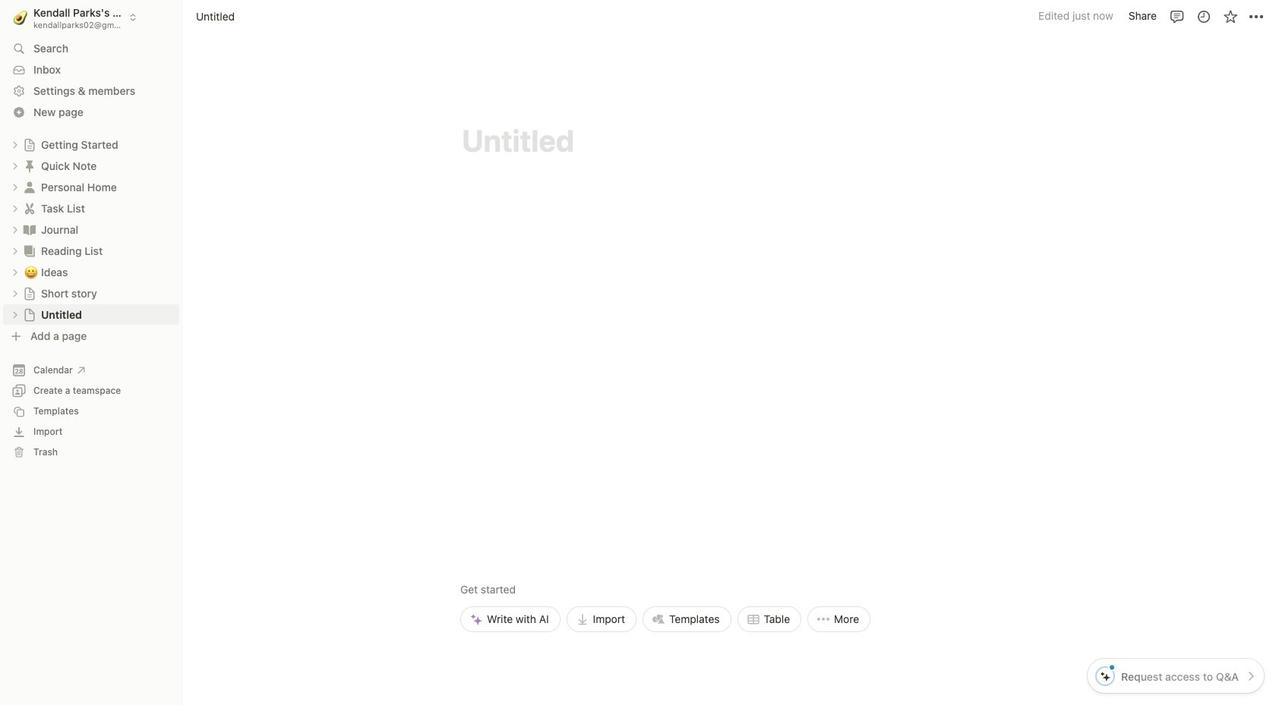 Task type: describe. For each thing, give the bounding box(es) containing it.
1 open image from the top
[[11, 161, 20, 171]]

3 open image from the top
[[11, 204, 20, 213]]

change page icon image for 5th open image from the top of the page
[[22, 244, 37, 259]]

3 open image from the top
[[11, 310, 20, 319]]

2 open image from the top
[[11, 289, 20, 298]]

change page icon image for fifth open image from the bottom
[[22, 180, 37, 195]]

change page icon image for 6th open image from the bottom of the page
[[22, 158, 37, 174]]

updates image
[[1196, 9, 1212, 24]]

2 open image from the top
[[11, 183, 20, 192]]

change page icon image for 3rd open image from the bottom
[[22, 222, 37, 237]]

change page icon image for 2nd open icon from the bottom
[[23, 287, 36, 301]]



Task type: locate. For each thing, give the bounding box(es) containing it.
change page icon image
[[23, 138, 36, 152], [22, 158, 37, 174], [22, 180, 37, 195], [22, 201, 37, 216], [22, 222, 37, 237], [22, 244, 37, 259], [23, 287, 36, 301], [23, 308, 36, 322]]

4 open image from the top
[[11, 225, 20, 234]]

favorite image
[[1223, 9, 1238, 24]]

menu
[[460, 476, 871, 633]]

change page icon image for first open icon from the top of the page
[[23, 138, 36, 152]]

6 open image from the top
[[11, 268, 20, 277]]

open image
[[11, 161, 20, 171], [11, 183, 20, 192], [11, 204, 20, 213], [11, 225, 20, 234], [11, 247, 20, 256], [11, 268, 20, 277]]

1 open image from the top
[[11, 140, 20, 149]]

comments image
[[1170, 9, 1185, 24]]

1 vertical spatial open image
[[11, 289, 20, 298]]

open image
[[11, 140, 20, 149], [11, 289, 20, 298], [11, 310, 20, 319]]

change page icon image for 4th open image from the bottom of the page
[[22, 201, 37, 216]]

0 vertical spatial open image
[[11, 140, 20, 149]]

😀 image
[[24, 263, 38, 281]]

2 vertical spatial open image
[[11, 310, 20, 319]]

🥑 image
[[13, 8, 28, 27]]

5 open image from the top
[[11, 247, 20, 256]]

change page icon image for third open icon
[[23, 308, 36, 322]]



Task type: vqa. For each thing, say whether or not it's contained in the screenshot.
2nd Open icon from the top of the page
yes



